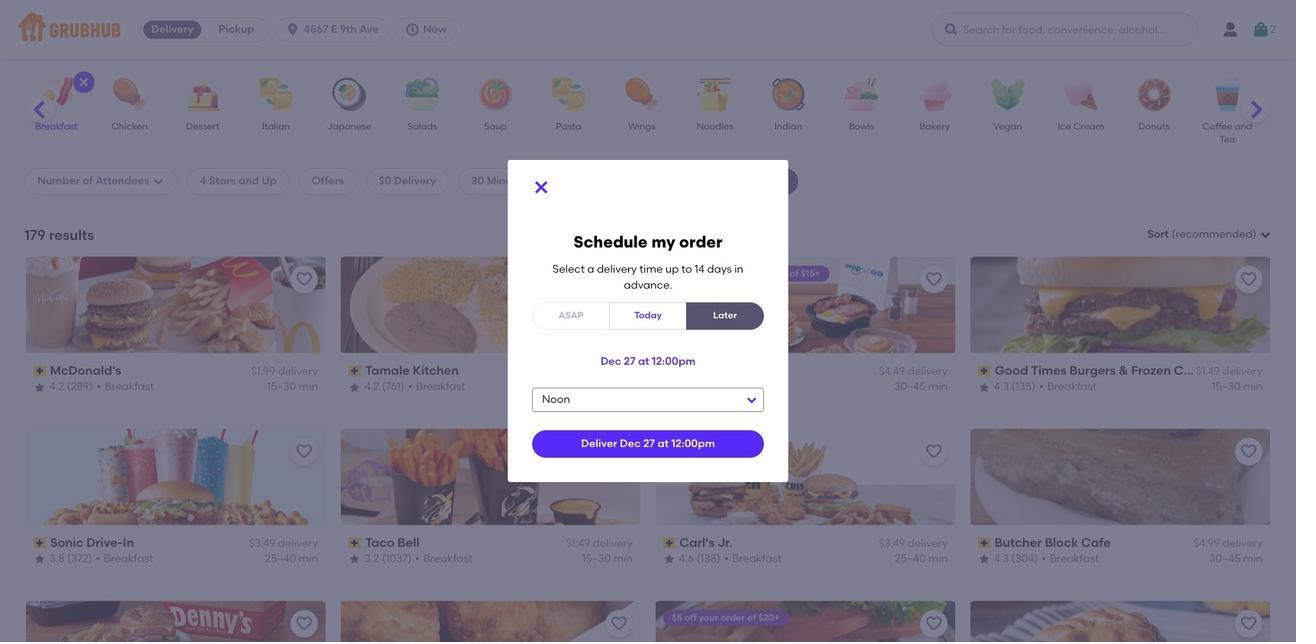 Task type: vqa. For each thing, say whether or not it's contained in the screenshot.


Task type: locate. For each thing, give the bounding box(es) containing it.
0 vertical spatial $1.49
[[1196, 365, 1220, 378]]

2 horizontal spatial 15–30 min
[[1212, 381, 1263, 394]]

butcher
[[995, 536, 1042, 550]]

1 vertical spatial saved restaurant image
[[610, 443, 628, 461]]

1 vertical spatial and
[[238, 175, 259, 188]]

0 horizontal spatial of
[[82, 175, 93, 188]]

0 vertical spatial 4.3
[[994, 381, 1009, 394]]

1 horizontal spatial 30–45 min
[[1209, 553, 1263, 566]]

breakfast down the jr.
[[733, 553, 782, 566]]

star icon image left 4.3 (135)
[[978, 382, 991, 394]]

12:00pm
[[652, 355, 696, 368], [671, 438, 715, 450]]

0 horizontal spatial 15–30 min
[[267, 381, 318, 394]]

1 horizontal spatial 30–45
[[1209, 553, 1241, 566]]

(1037)
[[382, 553, 411, 566]]

4.2 left (761)
[[364, 381, 379, 394]]

indian image
[[762, 78, 815, 111]]

2 horizontal spatial subscription pass image
[[978, 366, 992, 377]]

• breakfast down the jr.
[[725, 553, 782, 566]]

2 saved restaurant image from the top
[[610, 443, 628, 461]]

select a delivery time up to 14 days in advance.
[[553, 263, 744, 292]]

4 stars and up
[[200, 175, 277, 188]]

25–40
[[265, 553, 296, 566], [895, 553, 926, 566]]

italian image
[[249, 78, 303, 111]]

breakfast
[[35, 121, 78, 132], [105, 381, 154, 394], [416, 381, 465, 394], [730, 381, 780, 394], [1048, 381, 1097, 394], [104, 553, 153, 566], [423, 553, 473, 566], [733, 553, 782, 566], [1050, 553, 1099, 566]]

star icon image left 4.2 (761)
[[348, 382, 361, 394]]

4.2 (289)
[[50, 381, 93, 394]]

bowls image
[[835, 78, 888, 111]]

1 vertical spatial 4.3
[[994, 553, 1009, 566]]

main navigation navigation
[[0, 0, 1296, 59]]

1 vertical spatial at
[[658, 438, 669, 450]]

2 4.2 from the left
[[364, 381, 379, 394]]

star icon image left 3.8
[[34, 554, 46, 566]]

30–45
[[895, 381, 926, 394], [1209, 553, 1241, 566]]

•
[[97, 381, 101, 394], [408, 381, 412, 394], [722, 381, 727, 394], [1040, 381, 1044, 394], [96, 553, 100, 566], [415, 553, 419, 566], [725, 553, 729, 566], [1042, 553, 1046, 566]]

custard
[[1174, 364, 1223, 378]]

and up tea
[[1235, 121, 1253, 132]]

0 horizontal spatial $1.49
[[566, 538, 590, 551]]

svg image
[[1252, 21, 1270, 39], [285, 22, 301, 37], [405, 22, 420, 37], [78, 76, 90, 88]]

dec inside button
[[601, 355, 621, 368]]

$1.49 delivery
[[1196, 365, 1263, 378], [566, 538, 633, 551]]

30–45 down $4.49 delivery on the right of the page
[[895, 381, 926, 394]]

salads image
[[396, 78, 449, 111]]

$1.49 for good times burgers & frozen custard #113
[[1196, 365, 1220, 378]]

soup image
[[469, 78, 522, 111]]

12:00pm down 3.3 (118)
[[671, 438, 715, 450]]

delivery button
[[140, 18, 204, 42]]

delivery for mcdonald's
[[278, 365, 318, 378]]

• breakfast down block
[[1042, 553, 1099, 566]]

1 saved restaurant image from the top
[[610, 271, 628, 289]]

(135)
[[1012, 381, 1036, 394]]

soup
[[484, 121, 507, 132]]

1 horizontal spatial your
[[742, 268, 762, 279]]

0 horizontal spatial $3.49 delivery
[[249, 538, 318, 551]]

or
[[531, 175, 541, 188]]

to
[[682, 263, 692, 276]]

25–40 min
[[265, 553, 318, 566], [895, 553, 948, 566]]

0 vertical spatial saved restaurant button
[[605, 266, 633, 293]]

and left up
[[238, 175, 259, 188]]

1 vertical spatial $1.49
[[566, 538, 590, 551]]

a
[[587, 263, 594, 276]]

svg image left "4567" at the left of page
[[285, 22, 301, 37]]

2 horizontal spatial 15–30
[[1212, 381, 1241, 394]]

japanese image
[[323, 78, 376, 111]]

1 horizontal spatial $0
[[673, 268, 683, 279]]

svg image left now
[[405, 22, 420, 37]]

time
[[640, 263, 663, 276]]

subscription pass image left ihop
[[663, 366, 677, 377]]

$3.49 delivery
[[249, 538, 318, 551], [879, 538, 948, 551]]

bowls
[[849, 121, 874, 132]]

0 vertical spatial 12:00pm
[[652, 355, 696, 368]]

1 horizontal spatial $3.49 delivery
[[879, 538, 948, 551]]

subscription pass image left mcdonald's at bottom left
[[34, 366, 47, 377]]

of
[[82, 175, 93, 188], [790, 268, 799, 279], [748, 613, 757, 623]]

breakfast down kitchen
[[416, 381, 465, 394]]

2
[[1270, 23, 1276, 36]]

your right fee
[[742, 268, 762, 279]]

2 vertical spatial delivery
[[685, 268, 721, 279]]

179
[[24, 226, 46, 244]]

1 horizontal spatial 25–40
[[895, 553, 926, 566]]

3.8 (372)
[[50, 553, 92, 566]]

4.3 down good
[[994, 381, 1009, 394]]

1 saved restaurant button from the top
[[605, 266, 633, 293]]

breakfast for sonic drive-in
[[104, 553, 153, 566]]

30–45 min down $4.49 delivery on the right of the page
[[895, 381, 948, 394]]

2 25–40 from the left
[[895, 553, 926, 566]]

subscription pass image left 'butcher'
[[978, 538, 992, 549]]

1 vertical spatial $1.49 delivery
[[566, 538, 633, 551]]

1 horizontal spatial 15–30 min
[[582, 553, 633, 566]]

• for taco bell
[[415, 553, 419, 566]]

• right (118)
[[722, 381, 727, 394]]

30–45 min
[[895, 381, 948, 394], [1209, 553, 1263, 566]]

12:00pm up 3.3
[[652, 355, 696, 368]]

1 4.2 from the left
[[50, 381, 64, 394]]

0 horizontal spatial 4.2
[[50, 381, 64, 394]]

saved restaurant button right a
[[605, 266, 633, 293]]

bell
[[397, 536, 419, 550]]

tea
[[1220, 135, 1236, 145]]

27 right the deliver
[[643, 438, 655, 450]]

coffee and tea
[[1203, 121, 1253, 145]]

pickup button
[[204, 18, 268, 42]]

$4.49
[[879, 365, 905, 378]]

save this restaurant image for carl's jr.
[[925, 443, 943, 461]]

1 vertical spatial of
[[790, 268, 799, 279]]

delivery
[[151, 23, 193, 36], [394, 175, 436, 188], [685, 268, 721, 279]]

subscription pass image for tamale kitchen
[[348, 366, 362, 377]]

deliver dec 27 at 12:00pm
[[581, 438, 715, 450]]

delivery down salads
[[394, 175, 436, 188]]

0 horizontal spatial 30–45 min
[[895, 381, 948, 394]]

• for mcdonald's
[[97, 381, 101, 394]]

1 vertical spatial order
[[764, 268, 788, 279]]

noodles
[[697, 121, 733, 132]]

schedule my order
[[574, 233, 723, 252]]

breakfast for mcdonald's
[[105, 381, 154, 394]]

order left $15+
[[764, 268, 788, 279]]

0 vertical spatial at
[[638, 355, 649, 368]]

svg image right attendees
[[152, 176, 165, 188]]

bakery
[[920, 121, 950, 132]]

at inside button
[[658, 438, 669, 450]]

25–40 min for carl's jr.
[[895, 553, 948, 566]]

1 vertical spatial $0
[[673, 268, 683, 279]]

min for mcdonald's
[[299, 381, 318, 394]]

• down sonic drive-in
[[96, 553, 100, 566]]

1 vertical spatial delivery
[[394, 175, 436, 188]]

0 vertical spatial $0
[[379, 175, 391, 188]]

breakfast down burgers
[[1048, 381, 1097, 394]]

0 vertical spatial dec
[[601, 355, 621, 368]]

of left $20+
[[748, 613, 757, 623]]

svg image for now
[[405, 22, 420, 37]]

svg image right 'minutes'
[[532, 178, 551, 197]]

order left $20+
[[721, 613, 745, 623]]

30–45 min for ihop
[[895, 381, 948, 394]]

0 vertical spatial $1.49 delivery
[[1196, 365, 1263, 378]]

(761)
[[382, 381, 404, 394]]

mcdonald's
[[50, 364, 121, 378]]

0 horizontal spatial 27
[[624, 355, 636, 368]]

0 vertical spatial and
[[1235, 121, 1253, 132]]

now
[[423, 23, 447, 36]]

1 subscription pass image from the left
[[34, 366, 47, 377]]

saved restaurant button for taco bell
[[605, 438, 633, 466]]

delivery for tamale kitchen
[[593, 365, 633, 378]]

0 horizontal spatial $1.49 delivery
[[566, 538, 633, 551]]

star icon image left 3.2
[[348, 554, 361, 566]]

27 up 40–55 min
[[624, 355, 636, 368]]

3.3
[[679, 381, 694, 394]]

1 horizontal spatial $1.49
[[1196, 365, 1220, 378]]

(118)
[[697, 381, 719, 394]]

• for carl's jr.
[[725, 553, 729, 566]]

0 horizontal spatial 30–45
[[895, 381, 926, 394]]

4567
[[304, 23, 328, 36]]

svg image inside 4567 e 9th ave button
[[285, 22, 301, 37]]

4.6
[[679, 553, 694, 566]]

(372)
[[67, 553, 92, 566]]

min for butcher block cafe
[[1243, 553, 1263, 566]]

save this restaurant image
[[295, 443, 313, 461], [925, 443, 943, 461], [1240, 443, 1258, 461], [295, 615, 313, 633], [610, 615, 628, 633]]

svg image inside now button
[[405, 22, 420, 37]]

svg image
[[944, 22, 959, 37], [152, 176, 165, 188], [532, 178, 551, 197]]

0 vertical spatial 30–45 min
[[895, 381, 948, 394]]

1 $3.49 delivery from the left
[[249, 538, 318, 551]]

subscription pass image for taco bell
[[348, 538, 362, 549]]

1 vertical spatial 12:00pm
[[671, 438, 715, 450]]

results
[[49, 226, 94, 244]]

30–45 down the $4.99 delivery
[[1209, 553, 1241, 566]]

now button
[[395, 18, 463, 42]]

12:00pm inside button
[[652, 355, 696, 368]]

1 horizontal spatial delivery
[[394, 175, 436, 188]]

• breakfast
[[97, 381, 154, 394], [408, 381, 465, 394], [722, 381, 780, 394], [1040, 381, 1097, 394], [96, 553, 153, 566], [415, 553, 473, 566], [725, 553, 782, 566], [1042, 553, 1099, 566]]

1 vertical spatial 30–45 min
[[1209, 553, 1263, 566]]

saved restaurant button for tamale kitchen
[[605, 266, 633, 293]]

2 horizontal spatial svg image
[[944, 22, 959, 37]]

1 25–40 min from the left
[[265, 553, 318, 566]]

1 $3.49 from the left
[[249, 538, 275, 551]]

• right (289)
[[97, 381, 101, 394]]

subscription pass image left sonic
[[34, 538, 47, 549]]

up
[[665, 263, 679, 276]]

• down the jr.
[[725, 553, 729, 566]]

dec right the deliver
[[620, 438, 641, 450]]

0 vertical spatial saved restaurant image
[[610, 271, 628, 289]]

25–40 for sonic drive-in
[[265, 553, 296, 566]]

min for tamale kitchen
[[614, 381, 633, 394]]

delivery for butcher block cafe
[[1223, 538, 1263, 551]]

saved restaurant image
[[610, 271, 628, 289], [610, 443, 628, 461]]

15–30 min for taco bell
[[582, 553, 633, 566]]

0 horizontal spatial 25–40 min
[[265, 553, 318, 566]]

• breakfast down "times"
[[1040, 381, 1097, 394]]

4.2 left (289)
[[50, 381, 64, 394]]

30–45 min down the $4.99 delivery
[[1209, 553, 1263, 566]]

dec up 40–55 min
[[601, 355, 621, 368]]

star icon image
[[34, 382, 46, 394], [348, 382, 361, 394], [663, 382, 676, 394], [978, 382, 991, 394], [34, 554, 46, 566], [348, 554, 361, 566], [663, 554, 676, 566], [978, 554, 991, 566]]

block
[[1045, 536, 1079, 550]]

star icon image for tamale kitchen
[[348, 382, 361, 394]]

4.2 (761)
[[364, 381, 404, 394]]

$0 left 14
[[673, 268, 683, 279]]

4.3 for good times burgers & frozen custard #113
[[994, 381, 1009, 394]]

svg image up coffee and tea image
[[1252, 21, 1270, 39]]

1 4.3 from the top
[[994, 381, 1009, 394]]

$1.49
[[1196, 365, 1220, 378], [566, 538, 590, 551]]

15–30 min for good times burgers & frozen custard #113
[[1212, 381, 1263, 394]]

min for good times burgers & frozen custard #113
[[1243, 381, 1263, 394]]

breakfast right (118)
[[730, 381, 780, 394]]

breakfast down mcdonald's at bottom left
[[105, 381, 154, 394]]

subscription pass image left the tamale
[[348, 366, 362, 377]]

4.3 left (304)
[[994, 553, 1009, 566]]

breakfast down block
[[1050, 553, 1099, 566]]

$1.49 delivery for good times burgers & frozen custard #113
[[1196, 365, 1263, 378]]

star icon image for mcdonald's
[[34, 382, 46, 394]]

2 subscription pass image from the left
[[663, 366, 677, 377]]

min for taco bell
[[614, 553, 633, 566]]

times
[[1031, 364, 1067, 378]]

saved restaurant image right a
[[610, 271, 628, 289]]

taco
[[365, 536, 394, 550]]

1 25–40 from the left
[[265, 553, 296, 566]]

star icon image for sonic drive-in
[[34, 554, 46, 566]]

• down bell
[[415, 553, 419, 566]]

subscription pass image left the carl's
[[663, 538, 677, 549]]

saved restaurant image down 40–55 min
[[610, 443, 628, 461]]

30–45 min for butcher block cafe
[[1209, 553, 1263, 566]]

star icon image for carl's jr.
[[663, 554, 676, 566]]

1 horizontal spatial $3.49
[[879, 538, 905, 551]]

1 vertical spatial your
[[699, 613, 719, 623]]

your right off
[[699, 613, 719, 623]]

4.2
[[50, 381, 64, 394], [364, 381, 379, 394]]

star icon image left 4.3 (304)
[[978, 554, 991, 566]]

today
[[634, 311, 662, 321]]

2 25–40 min from the left
[[895, 553, 948, 566]]

star icon image left 4.2 (289)
[[34, 382, 46, 394]]

4.2 for tamale kitchen
[[364, 381, 379, 394]]

svg image up bakery image
[[944, 22, 959, 37]]

svg image for 2
[[1252, 21, 1270, 39]]

delivery left pickup
[[151, 23, 193, 36]]

2 4.3 from the top
[[994, 553, 1009, 566]]

• breakfast down bell
[[415, 553, 473, 566]]

2 horizontal spatial delivery
[[685, 268, 721, 279]]

breakfast down in
[[104, 553, 153, 566]]

• breakfast right (118)
[[722, 381, 780, 394]]

butcher block cafe
[[995, 536, 1111, 550]]

1 vertical spatial saved restaurant button
[[605, 438, 633, 466]]

saved restaurant button down 40–55 min
[[605, 438, 633, 466]]

ice cream image
[[1055, 78, 1108, 111]]

subscription pass image
[[34, 366, 47, 377], [663, 366, 677, 377], [978, 366, 992, 377]]

subscription pass image for good times burgers & frozen custard #113
[[978, 366, 992, 377]]

1 horizontal spatial subscription pass image
[[663, 366, 677, 377]]

4.6 (138)
[[679, 553, 721, 566]]

$0
[[379, 175, 391, 188], [673, 268, 683, 279]]

order
[[679, 233, 723, 252], [764, 268, 788, 279], [721, 613, 745, 623]]

$5.99
[[564, 365, 590, 378]]

at down today button
[[638, 355, 649, 368]]

subscription pass image left good
[[978, 366, 992, 377]]

carl's
[[680, 536, 715, 550]]

$1.99 delivery
[[251, 365, 318, 378]]

30–45 for ihop
[[895, 381, 926, 394]]

1 horizontal spatial 15–30
[[582, 553, 611, 566]]

ave
[[359, 23, 379, 36]]

0 horizontal spatial your
[[699, 613, 719, 623]]

25–40 for carl's jr.
[[895, 553, 926, 566]]

$5 off your order of $20+
[[673, 613, 780, 623]]

1 vertical spatial 27
[[643, 438, 655, 450]]

breakfast right (1037)
[[423, 553, 473, 566]]

of left $15+
[[790, 268, 799, 279]]

1 horizontal spatial $1.49 delivery
[[1196, 365, 1263, 378]]

0 vertical spatial 30–45
[[895, 381, 926, 394]]

0 horizontal spatial 15–30
[[267, 381, 296, 394]]

2 $3.49 delivery from the left
[[879, 538, 948, 551]]

1 horizontal spatial svg image
[[532, 178, 551, 197]]

30–45 for butcher block cafe
[[1209, 553, 1241, 566]]

0 vertical spatial delivery
[[151, 23, 193, 36]]

2 $3.49 from the left
[[879, 538, 905, 551]]

• down tamale kitchen
[[408, 381, 412, 394]]

(304)
[[1012, 553, 1038, 566]]

2 vertical spatial of
[[748, 613, 757, 623]]

svg image inside 2 button
[[1252, 21, 1270, 39]]

of right number
[[82, 175, 93, 188]]

carl's jr.
[[680, 536, 733, 550]]

order up 14
[[679, 233, 723, 252]]

japanese
[[327, 121, 372, 132]]

donuts image
[[1128, 78, 1181, 111]]

star icon image left 3.3
[[663, 382, 676, 394]]

wings image
[[615, 78, 669, 111]]

0 vertical spatial order
[[679, 233, 723, 252]]

delivery
[[597, 263, 637, 276], [278, 365, 318, 378], [593, 365, 633, 378], [908, 365, 948, 378], [1223, 365, 1263, 378], [278, 538, 318, 551], [593, 538, 633, 551], [908, 538, 948, 551], [1223, 538, 1263, 551]]

• breakfast down kitchen
[[408, 381, 465, 394]]

0 horizontal spatial $3.49
[[249, 538, 275, 551]]

3 subscription pass image from the left
[[978, 366, 992, 377]]

$0 right offers at left
[[379, 175, 391, 188]]

1 horizontal spatial 25–40 min
[[895, 553, 948, 566]]

my
[[652, 233, 675, 252]]

$15+
[[801, 268, 821, 279]]

0 horizontal spatial subscription pass image
[[34, 366, 47, 377]]

4.3 (304)
[[994, 553, 1038, 566]]

• breakfast down mcdonald's at bottom left
[[97, 381, 154, 394]]

0 vertical spatial 27
[[624, 355, 636, 368]]

• breakfast down in
[[96, 553, 153, 566]]

2 saved restaurant button from the top
[[605, 438, 633, 466]]

25–40 min for sonic drive-in
[[265, 553, 318, 566]]

at right the deliver
[[658, 438, 669, 450]]

0 horizontal spatial delivery
[[151, 23, 193, 36]]

1 vertical spatial 30–45
[[1209, 553, 1241, 566]]

subscription pass image
[[348, 366, 362, 377], [34, 538, 47, 549], [348, 538, 362, 549], [663, 538, 677, 549], [978, 538, 992, 549]]

1 horizontal spatial 4.2
[[364, 381, 379, 394]]

delivery left fee
[[685, 268, 721, 279]]

star icon image left 4.6
[[663, 554, 676, 566]]

save this restaurant image
[[295, 271, 313, 289], [925, 271, 943, 289], [1240, 271, 1258, 289], [925, 615, 943, 633], [1240, 615, 1258, 633]]

• down butcher block cafe
[[1042, 553, 1046, 566]]

15–30 min for mcdonald's
[[267, 381, 318, 394]]

$20+
[[759, 613, 780, 623]]

3.2 (1037)
[[364, 553, 411, 566]]

1 horizontal spatial of
[[748, 613, 757, 623]]

15–30
[[267, 381, 296, 394], [1212, 381, 1241, 394], [582, 553, 611, 566]]

svg image inside main navigation navigation
[[944, 22, 959, 37]]

• right the (135)
[[1040, 381, 1044, 394]]

1 horizontal spatial and
[[1235, 121, 1253, 132]]

0 horizontal spatial $0
[[379, 175, 391, 188]]

1 horizontal spatial at
[[658, 438, 669, 450]]

0 horizontal spatial at
[[638, 355, 649, 368]]

0 horizontal spatial svg image
[[152, 176, 165, 188]]

0 horizontal spatial 25–40
[[265, 553, 296, 566]]

1 horizontal spatial 27
[[643, 438, 655, 450]]

1 vertical spatial dec
[[620, 438, 641, 450]]

subscription pass image left taco
[[348, 538, 362, 549]]

• breakfast for sonic drive-in
[[96, 553, 153, 566]]

breakfast for carl's jr.
[[733, 553, 782, 566]]



Task type: describe. For each thing, give the bounding box(es) containing it.
delivery for ihop
[[908, 365, 948, 378]]

save this restaurant image for butcher block cafe
[[1240, 443, 1258, 461]]

star icon image for good times burgers & frozen custard #113
[[978, 382, 991, 394]]

pasta image
[[542, 78, 596, 111]]

delivery inside select a delivery time up to 14 days in advance.
[[597, 263, 637, 276]]

breakfast for tamale kitchen
[[416, 381, 465, 394]]

tamale
[[365, 364, 410, 378]]

(138)
[[697, 553, 721, 566]]

svg image for 4567 e 9th ave
[[285, 22, 301, 37]]

4
[[200, 175, 206, 188]]

min for ihop
[[928, 381, 948, 394]]

bakery image
[[908, 78, 962, 111]]

30
[[471, 175, 484, 188]]

italian
[[262, 121, 290, 132]]

4567 e 9th ave
[[304, 23, 379, 36]]

breakfast for taco bell
[[423, 553, 473, 566]]

at inside button
[[638, 355, 649, 368]]

dessert image
[[176, 78, 230, 111]]

$0 delivery
[[379, 175, 436, 188]]

cafe
[[1082, 536, 1111, 550]]

$0 for $0 delivery fee your order of $15+
[[673, 268, 683, 279]]

select
[[553, 263, 585, 276]]

dec 27 at 12:00pm
[[601, 355, 696, 368]]

in
[[734, 263, 744, 276]]

min for carl's jr.
[[928, 553, 948, 566]]

burgers
[[1070, 364, 1116, 378]]

delivery for $0 delivery
[[394, 175, 436, 188]]

number
[[37, 175, 80, 188]]

schedule
[[574, 233, 648, 252]]

coffee and tea image
[[1201, 78, 1254, 111]]

minutes
[[487, 175, 528, 188]]

svg image left chicken 'image'
[[78, 76, 90, 88]]

$4.49 delivery
[[879, 365, 948, 378]]

subscription pass image for carl's jr.
[[663, 538, 677, 549]]

breakfast for ihop
[[730, 381, 780, 394]]

0 vertical spatial of
[[82, 175, 93, 188]]

179 results
[[24, 226, 94, 244]]

breakfast for butcher block cafe
[[1050, 553, 1099, 566]]

less
[[544, 175, 567, 188]]

later
[[713, 311, 737, 321]]

$5.99 delivery
[[564, 365, 633, 378]]

• breakfast for carl's jr.
[[725, 553, 782, 566]]

4.3 (135)
[[994, 381, 1036, 394]]

$3.49 delivery for sonic drive-in
[[249, 538, 318, 551]]

#113
[[1226, 364, 1252, 378]]

0 vertical spatial your
[[742, 268, 762, 279]]

today button
[[609, 303, 687, 330]]

min for sonic drive-in
[[299, 553, 318, 566]]

$3.49 for sonic drive-in
[[249, 538, 275, 551]]

0 horizontal spatial and
[[238, 175, 259, 188]]

saved restaurant image for tamale kitchen
[[610, 271, 628, 289]]

delivery for good times burgers & frozen custard #113
[[1223, 365, 1263, 378]]

ice cream
[[1058, 121, 1105, 132]]

4567 e 9th ave button
[[275, 18, 395, 42]]

delivery for carl's jr.
[[908, 538, 948, 551]]

wings
[[628, 121, 656, 132]]

delivery for $0 delivery fee your order of $15+
[[685, 268, 721, 279]]

fee
[[724, 268, 740, 279]]

subscription pass image for sonic drive-in
[[34, 538, 47, 549]]

chicken
[[111, 121, 148, 132]]

2 horizontal spatial of
[[790, 268, 799, 279]]

• breakfast for tamale kitchen
[[408, 381, 465, 394]]

14
[[695, 263, 705, 276]]

delivery inside button
[[151, 23, 193, 36]]

number of attendees
[[37, 175, 149, 188]]

asap
[[559, 311, 584, 321]]

delivery for sonic drive-in
[[278, 538, 318, 551]]

drive-
[[86, 536, 123, 550]]

2 vertical spatial order
[[721, 613, 745, 623]]

• breakfast for mcdonald's
[[97, 381, 154, 394]]

attendees
[[95, 175, 149, 188]]

$4.99
[[1194, 538, 1220, 551]]

• breakfast for good times burgers & frozen custard #113
[[1040, 381, 1097, 394]]

15–30 for good times burgers & frozen custard #113
[[1212, 381, 1241, 394]]

$0 for $0 delivery
[[379, 175, 391, 188]]

vegan
[[994, 121, 1022, 132]]

breakfast image
[[30, 78, 83, 111]]

$3.49 for carl's jr.
[[879, 538, 905, 551]]

4.2 for mcdonald's
[[50, 381, 64, 394]]

• for ihop
[[722, 381, 727, 394]]

e
[[331, 23, 337, 36]]

$1.99
[[251, 365, 275, 378]]

subscription pass image for mcdonald's
[[34, 366, 47, 377]]

12:00pm inside button
[[671, 438, 715, 450]]

$4.99 delivery
[[1194, 538, 1263, 551]]

2 button
[[1252, 16, 1276, 43]]

up
[[262, 175, 277, 188]]

40–55 min
[[580, 381, 633, 394]]

salads
[[407, 121, 437, 132]]

taco bell
[[365, 536, 419, 550]]

deliver dec 27 at 12:00pm button
[[532, 431, 764, 458]]

deliver
[[581, 438, 617, 450]]

off
[[685, 613, 697, 623]]

cream
[[1074, 121, 1105, 132]]

subscription pass image for butcher block cafe
[[978, 538, 992, 549]]

3.3 (118)
[[679, 381, 719, 394]]

3.8
[[50, 553, 65, 566]]

star icon image for taco bell
[[348, 554, 361, 566]]

in
[[123, 536, 134, 550]]

dec inside button
[[620, 438, 641, 450]]

star icon image for butcher block cafe
[[978, 554, 991, 566]]

and inside coffee and tea
[[1235, 121, 1253, 132]]

pasta
[[556, 121, 582, 132]]

offers
[[312, 175, 344, 188]]

sonic drive-in
[[50, 536, 134, 550]]

vegan image
[[981, 78, 1035, 111]]

• for sonic drive-in
[[96, 553, 100, 566]]

subscription pass image for ihop
[[663, 366, 677, 377]]

dec 27 at 12:00pm button
[[601, 348, 696, 376]]

ihop
[[680, 364, 711, 378]]

donuts
[[1139, 121, 1170, 132]]

• breakfast for ihop
[[722, 381, 780, 394]]

• breakfast for taco bell
[[415, 553, 473, 566]]

chicken image
[[103, 78, 156, 111]]

• for tamale kitchen
[[408, 381, 412, 394]]

4.3 for butcher block cafe
[[994, 553, 1009, 566]]

$1.49 delivery for taco bell
[[566, 538, 633, 551]]

breakfast down breakfast image
[[35, 121, 78, 132]]

breakfast for good times burgers & frozen custard #113
[[1048, 381, 1097, 394]]

15–30 for mcdonald's
[[267, 381, 296, 394]]

9th
[[340, 23, 357, 36]]

27 inside button
[[643, 438, 655, 450]]

3.2
[[364, 553, 379, 566]]

good
[[995, 364, 1028, 378]]

(289)
[[67, 381, 93, 394]]

27 inside button
[[624, 355, 636, 368]]

later button
[[686, 303, 764, 330]]

15–30 for taco bell
[[582, 553, 611, 566]]

noodles image
[[689, 78, 742, 111]]

good times burgers & frozen custard #113
[[995, 364, 1252, 378]]

kitchen
[[413, 364, 459, 378]]

• breakfast for butcher block cafe
[[1042, 553, 1099, 566]]

delivery for taco bell
[[593, 538, 633, 551]]

30 minutes or less
[[471, 175, 567, 188]]

indian
[[775, 121, 802, 132]]

days
[[707, 263, 732, 276]]

sonic
[[50, 536, 83, 550]]

• for good times burgers & frozen custard #113
[[1040, 381, 1044, 394]]

saved restaurant image for taco bell
[[610, 443, 628, 461]]

&
[[1119, 364, 1128, 378]]

save this restaurant image for sonic drive-in
[[295, 443, 313, 461]]

• for butcher block cafe
[[1042, 553, 1046, 566]]

$3.49 delivery for carl's jr.
[[879, 538, 948, 551]]

star icon image for ihop
[[663, 382, 676, 394]]

$1.49 for taco bell
[[566, 538, 590, 551]]



